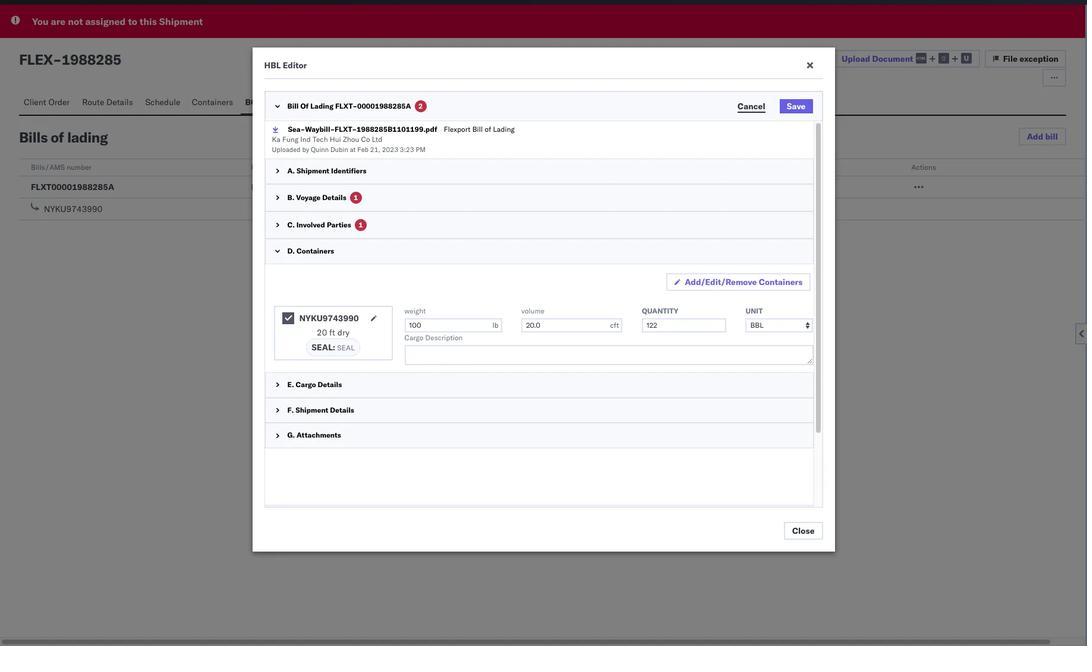 Task type: locate. For each thing, give the bounding box(es) containing it.
schedule
[[145, 97, 181, 108]]

1 down identifiers
[[354, 193, 358, 202]]

None checkbox
[[283, 313, 295, 325]]

lading up release method
[[493, 125, 515, 134]]

of right flexport
[[485, 125, 491, 134]]

c. involved parties
[[288, 221, 351, 230]]

client
[[24, 97, 46, 108]]

details right route
[[106, 97, 133, 108]]

release
[[471, 163, 497, 172]]

0 vertical spatial containers
[[192, 97, 233, 108]]

bill left of
[[288, 102, 299, 111]]

2 horizontal spatial containers
[[759, 277, 803, 288]]

flxt-
[[335, 102, 357, 111], [335, 125, 357, 134]]

containers
[[192, 97, 233, 108], [297, 247, 334, 256], [759, 277, 803, 288]]

weight
[[405, 307, 426, 316]]

1 right the parties at the top left of page
[[359, 221, 363, 230]]

1 vertical spatial cargo
[[296, 380, 316, 389]]

documents button
[[267, 92, 321, 115]]

0 horizontal spatial bill
[[251, 163, 262, 172]]

sea-
[[288, 125, 305, 134]]

released
[[692, 182, 726, 193]]

containers left bol
[[192, 97, 233, 108]]

assigned
[[85, 15, 126, 27]]

involved
[[297, 221, 325, 230]]

shipment
[[159, 15, 203, 27], [297, 167, 329, 176], [296, 406, 328, 415]]

1 horizontal spatial lading
[[493, 125, 515, 134]]

2 vertical spatial shipment
[[296, 406, 328, 415]]

details up attachments
[[330, 406, 354, 415]]

1 horizontal spatial containers
[[297, 247, 334, 256]]

21,
[[370, 145, 380, 154]]

shipment right f.
[[296, 406, 328, 415]]

1 horizontal spatial 1
[[359, 221, 363, 230]]

1 vertical spatial nyku9743990
[[299, 313, 359, 324]]

None text field
[[405, 319, 502, 333], [522, 319, 623, 333], [642, 319, 727, 333], [405, 345, 814, 366], [405, 319, 502, 333], [522, 319, 623, 333], [642, 319, 727, 333], [405, 345, 814, 366]]

e. cargo details
[[288, 380, 342, 389]]

method
[[499, 163, 523, 172]]

20 ft dry seal: seal
[[312, 328, 355, 353]]

identifiers
[[331, 167, 367, 176]]

lading
[[311, 102, 334, 111], [493, 125, 515, 134]]

containers for add/edit/remove containers
[[759, 277, 803, 288]]

flxt- up sea-waybill-flxt-1988285b1101199.pdf
[[335, 102, 357, 111]]

flxt- up zhou
[[335, 125, 357, 134]]

cargo right e.
[[296, 380, 316, 389]]

co
[[361, 135, 370, 144]]

this
[[140, 15, 157, 27]]

2 vertical spatial containers
[[759, 277, 803, 288]]

1 horizontal spatial nyku9743990
[[299, 313, 359, 324]]

pm
[[416, 145, 426, 154]]

details up f. shipment details
[[318, 380, 342, 389]]

- for flex
[[53, 51, 62, 68]]

nyku9743990 up ft
[[299, 313, 359, 324]]

1 vertical spatial bill
[[473, 125, 483, 134]]

schedule button
[[141, 92, 187, 115]]

shipment right the this
[[159, 15, 203, 27]]

containers up unit
[[759, 277, 803, 288]]

add bill
[[1027, 131, 1058, 142]]

shipment up express
[[297, 167, 329, 176]]

cargo down weight
[[405, 333, 424, 342]]

flexport
[[444, 125, 471, 134]]

shipment for f.
[[296, 406, 328, 415]]

2 vertical spatial bill
[[251, 163, 262, 172]]

bill left type
[[251, 163, 262, 172]]

bill of lading flxt-00001988285a
[[288, 102, 411, 111]]

1 vertical spatial shipment
[[297, 167, 329, 176]]

1 for details
[[354, 193, 358, 202]]

b. voyage details
[[288, 193, 347, 202]]

express
[[285, 182, 315, 193]]

shipment for a.
[[297, 167, 329, 176]]

details for f. shipment details
[[330, 406, 354, 415]]

flexport bill of lading
[[444, 125, 515, 134]]

1 vertical spatial containers
[[297, 247, 334, 256]]

1 vertical spatial 1
[[359, 221, 363, 230]]

ind
[[300, 135, 311, 144]]

0 vertical spatial cargo
[[405, 333, 424, 342]]

details right voyage
[[322, 193, 347, 202]]

-
[[53, 51, 62, 68], [278, 182, 283, 193], [471, 182, 477, 193], [477, 182, 482, 193]]

save
[[787, 101, 806, 112]]

1 vertical spatial flxt-
[[335, 125, 357, 134]]

lading right of
[[311, 102, 334, 111]]

a.
[[288, 167, 295, 176]]

bill type
[[251, 163, 278, 172]]

route details
[[82, 97, 133, 108]]

details for b. voyage details
[[322, 193, 347, 202]]

quinn
[[311, 145, 329, 154]]

0 vertical spatial 1
[[354, 193, 358, 202]]

containers button
[[187, 92, 241, 115]]

d. containers
[[288, 247, 334, 256]]

ft
[[329, 328, 335, 338]]

of right 'bills'
[[51, 128, 64, 146]]

route details button
[[77, 92, 141, 115]]

house - express
[[251, 182, 315, 193]]

you are not assigned to this shipment
[[32, 15, 203, 27]]

uploaded
[[272, 145, 301, 154]]

not
[[68, 15, 83, 27]]

cargo
[[405, 333, 424, 342], [296, 380, 316, 389]]

containers right d.
[[297, 247, 334, 256]]

cargo description
[[405, 333, 463, 342]]

cancel button
[[731, 99, 773, 114]]

1 horizontal spatial cargo
[[405, 333, 424, 342]]

bill right flexport
[[473, 125, 483, 134]]

0 vertical spatial bill
[[288, 102, 299, 111]]

details for e. cargo details
[[318, 380, 342, 389]]

1 horizontal spatial bill
[[288, 102, 299, 111]]

file exception
[[1004, 54, 1059, 64]]

0 vertical spatial nyku9743990
[[44, 204, 102, 215]]

0 horizontal spatial lading
[[311, 102, 334, 111]]

nyku9743990 down flxt00001988285a
[[44, 204, 102, 215]]

1
[[354, 193, 358, 202], [359, 221, 363, 230]]

bills
[[19, 128, 48, 146]]

bill for bill of lading flxt-00001988285a
[[288, 102, 299, 111]]

order
[[48, 97, 70, 108]]

b.
[[288, 193, 295, 202]]

number
[[67, 163, 91, 172]]

file exception button
[[985, 50, 1067, 68], [985, 50, 1067, 68]]

dubin
[[331, 145, 348, 154]]

0 horizontal spatial of
[[51, 128, 64, 146]]

quantity
[[642, 307, 679, 316]]

f.
[[288, 406, 294, 415]]

0 horizontal spatial cargo
[[296, 380, 316, 389]]

0 horizontal spatial 1
[[354, 193, 358, 202]]

messages button
[[321, 92, 370, 115]]

bol
[[245, 97, 262, 108]]

0 horizontal spatial nyku9743990
[[44, 204, 102, 215]]

1 horizontal spatial of
[[485, 125, 491, 134]]

editor
[[283, 60, 307, 71]]

flxt00001988285a
[[31, 182, 114, 193]]

bill
[[288, 102, 299, 111], [473, 125, 483, 134], [251, 163, 262, 172]]

- for house
[[278, 182, 283, 193]]

unit
[[746, 307, 763, 316]]

0 vertical spatial lading
[[311, 102, 334, 111]]



Task type: describe. For each thing, give the bounding box(es) containing it.
1988285
[[62, 51, 121, 68]]

feb
[[358, 145, 369, 154]]

2023
[[382, 145, 398, 154]]

ka
[[272, 135, 281, 144]]

1 for parties
[[359, 221, 363, 230]]

1 vertical spatial lading
[[493, 125, 515, 134]]

flex - 1988285
[[19, 51, 121, 68]]

you
[[32, 15, 49, 27]]

at
[[350, 145, 356, 154]]

by
[[302, 145, 309, 154]]

bol button
[[241, 92, 267, 115]]

add/edit/remove containers
[[685, 277, 803, 288]]

0 vertical spatial flxt-
[[335, 102, 357, 111]]

e.
[[288, 380, 294, 389]]

lading
[[67, 128, 108, 146]]

g.
[[288, 431, 295, 440]]

- for -
[[477, 182, 482, 193]]

bill
[[1046, 131, 1058, 142]]

sea-waybill-flxt-1988285b1101199.pdf
[[288, 125, 437, 134]]

bill for bill type
[[251, 163, 262, 172]]

parties
[[327, 221, 351, 230]]

1988285b1101199.pdf
[[357, 125, 437, 134]]

hui
[[330, 135, 341, 144]]

attachments
[[297, 431, 341, 440]]

00001988285a
[[357, 102, 411, 111]]

voyage
[[296, 193, 321, 202]]

f. shipment details
[[288, 406, 354, 415]]

type
[[264, 163, 278, 172]]

document
[[873, 53, 914, 64]]

zhou
[[343, 135, 359, 144]]

bills/ams
[[31, 163, 65, 172]]

d.
[[288, 247, 295, 256]]

add
[[1027, 131, 1044, 142]]

--
[[471, 182, 482, 193]]

upload
[[842, 53, 871, 64]]

client order
[[24, 97, 70, 108]]

dry
[[338, 328, 350, 338]]

obl
[[692, 163, 705, 172]]

fung
[[282, 135, 299, 144]]

surrender
[[707, 163, 739, 172]]

c.
[[288, 221, 295, 230]]

details inside button
[[106, 97, 133, 108]]

add/edit/remove
[[685, 277, 757, 288]]

file
[[1004, 54, 1018, 64]]

save button
[[780, 99, 813, 114]]

3:23
[[400, 145, 414, 154]]

hbl editor
[[264, 60, 307, 71]]

documents
[[271, 97, 314, 108]]

client order button
[[19, 92, 77, 115]]

of
[[301, 102, 309, 111]]

to
[[128, 15, 137, 27]]

upload document
[[842, 53, 914, 64]]

0 vertical spatial shipment
[[159, 15, 203, 27]]

bills of lading
[[19, 128, 108, 146]]

seal:
[[312, 342, 335, 353]]

2
[[419, 102, 423, 111]]

hbl
[[264, 60, 281, 71]]

a. shipment identifiers
[[288, 167, 367, 176]]

2 horizontal spatial bill
[[473, 125, 483, 134]]

house
[[251, 182, 275, 193]]

0 horizontal spatial containers
[[192, 97, 233, 108]]

description
[[425, 333, 463, 342]]

bills/ams number
[[31, 163, 91, 172]]

obl surrender
[[692, 163, 739, 172]]

seal
[[337, 344, 355, 352]]

cancel
[[738, 101, 766, 111]]

waybill-
[[305, 125, 335, 134]]

upload document button
[[834, 50, 980, 68]]

ltd
[[372, 135, 383, 144]]

tech
[[313, 135, 328, 144]]

containers for d. containers
[[297, 247, 334, 256]]

volume
[[522, 307, 545, 316]]

add bill button
[[1019, 128, 1067, 146]]

ka fung ind tech hui zhou co ltd uploaded by quinn dubin at feb 21, 2023 3:23 pm
[[272, 135, 426, 154]]

exception
[[1020, 54, 1059, 64]]

assignees button
[[370, 92, 420, 115]]

flex
[[19, 51, 53, 68]]

close
[[793, 526, 815, 537]]



Task type: vqa. For each thing, say whether or not it's contained in the screenshot.
Assignees button
yes



